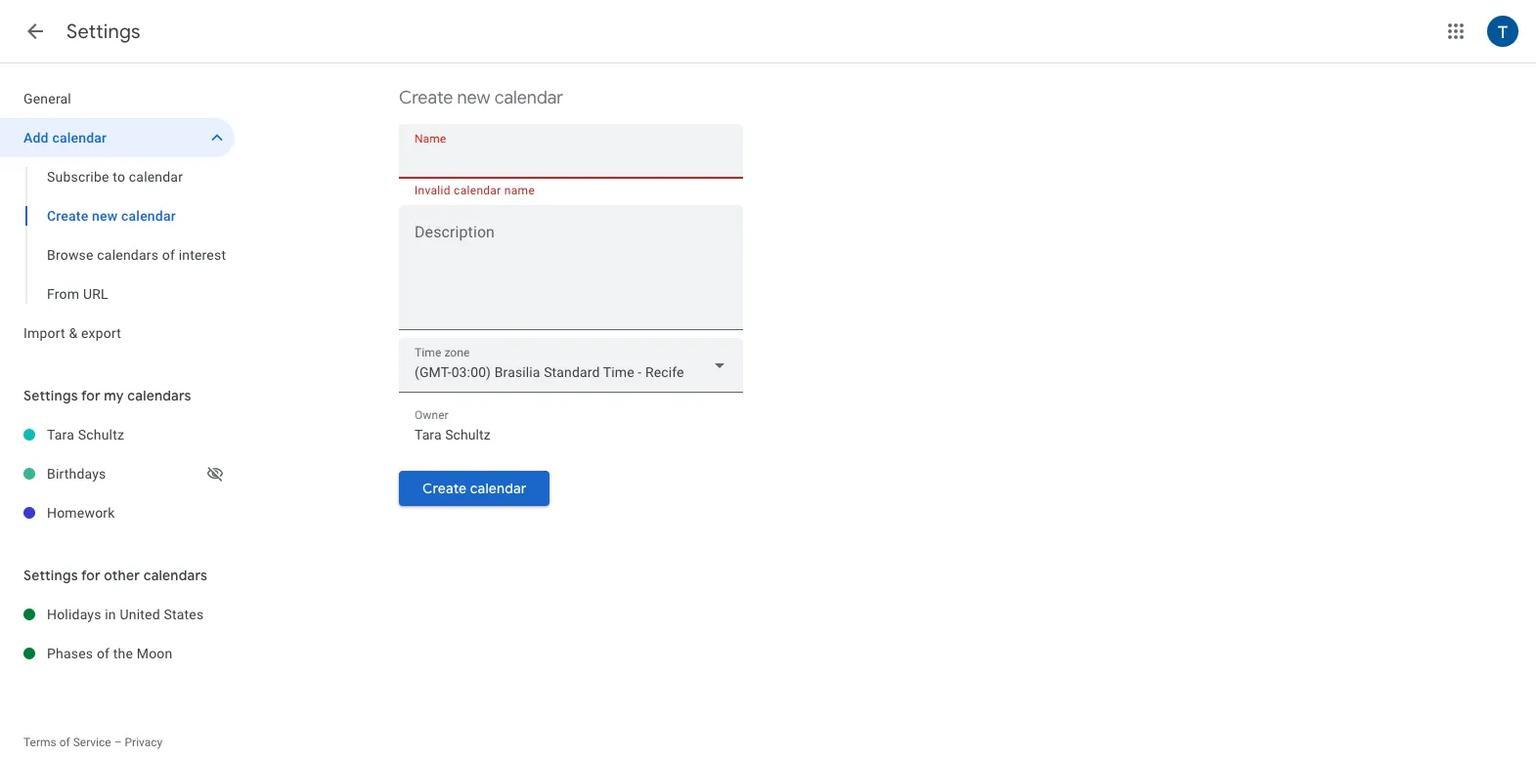 Task type: locate. For each thing, give the bounding box(es) containing it.
new down subscribe to calendar
[[92, 208, 118, 224]]

new up invalid calendar name
[[457, 87, 490, 110]]

create new calendar
[[399, 87, 563, 110], [47, 208, 176, 224]]

invalid
[[415, 184, 451, 198]]

create new calendar up invalid calendar name
[[399, 87, 563, 110]]

terms of service link
[[23, 736, 111, 750]]

2 for from the top
[[81, 567, 101, 585]]

settings up tara
[[23, 387, 78, 405]]

calendar
[[494, 87, 563, 110], [52, 130, 107, 146], [129, 169, 183, 185], [454, 184, 501, 198], [121, 208, 176, 224], [470, 480, 527, 498]]

0 vertical spatial new
[[457, 87, 490, 110]]

1 vertical spatial settings
[[23, 387, 78, 405]]

settings for my calendars tree
[[0, 416, 235, 533]]

calendars
[[97, 247, 158, 263], [127, 387, 191, 405], [143, 567, 207, 585]]

2 vertical spatial create
[[422, 480, 467, 498]]

tree containing general
[[0, 79, 235, 353]]

name
[[504, 184, 535, 198]]

of
[[162, 247, 175, 263], [97, 646, 110, 662], [59, 736, 70, 750]]

calendars right my
[[127, 387, 191, 405]]

for for my
[[81, 387, 101, 405]]

None text field
[[415, 145, 728, 172], [399, 228, 743, 322], [415, 421, 728, 449], [415, 145, 728, 172], [399, 228, 743, 322], [415, 421, 728, 449]]

group containing subscribe to calendar
[[0, 157, 235, 314]]

import & export
[[23, 326, 121, 341]]

1 vertical spatial for
[[81, 567, 101, 585]]

1 horizontal spatial create new calendar
[[399, 87, 563, 110]]

in
[[105, 607, 116, 623]]

export
[[81, 326, 121, 341]]

0 vertical spatial settings
[[66, 20, 141, 44]]

browse calendars of interest
[[47, 247, 226, 263]]

terms
[[23, 736, 56, 750]]

of left interest
[[162, 247, 175, 263]]

create calendar button
[[399, 465, 550, 512]]

for left the 'other' at bottom
[[81, 567, 101, 585]]

None field
[[399, 338, 743, 393]]

moon
[[137, 646, 173, 662]]

0 vertical spatial for
[[81, 387, 101, 405]]

0 horizontal spatial create new calendar
[[47, 208, 176, 224]]

my
[[104, 387, 124, 405]]

2 vertical spatial calendars
[[143, 567, 207, 585]]

settings right the go back icon
[[66, 20, 141, 44]]

0 vertical spatial create new calendar
[[399, 87, 563, 110]]

of for moon
[[97, 646, 110, 662]]

add
[[23, 130, 49, 146]]

settings for other calendars
[[23, 567, 207, 585]]

of inside "link"
[[97, 646, 110, 662]]

interest
[[179, 247, 226, 263]]

new
[[457, 87, 490, 110], [92, 208, 118, 224]]

to
[[113, 169, 125, 185]]

calendar inside tree item
[[52, 130, 107, 146]]

1 horizontal spatial of
[[97, 646, 110, 662]]

create calendar
[[422, 480, 527, 498]]

url
[[83, 287, 108, 302]]

for left my
[[81, 387, 101, 405]]

1 for from the top
[[81, 387, 101, 405]]

calendars up url
[[97, 247, 158, 263]]

2 vertical spatial of
[[59, 736, 70, 750]]

for for other
[[81, 567, 101, 585]]

subscribe to calendar
[[47, 169, 183, 185]]

from url
[[47, 287, 108, 302]]

0 vertical spatial of
[[162, 247, 175, 263]]

create inside button
[[422, 480, 467, 498]]

settings for settings
[[66, 20, 141, 44]]

group
[[0, 157, 235, 314]]

birthdays
[[47, 466, 106, 482]]

2 vertical spatial settings
[[23, 567, 78, 585]]

of right terms
[[59, 736, 70, 750]]

settings
[[66, 20, 141, 44], [23, 387, 78, 405], [23, 567, 78, 585]]

holidays
[[47, 607, 101, 623]]

0 horizontal spatial of
[[59, 736, 70, 750]]

1 vertical spatial new
[[92, 208, 118, 224]]

1 vertical spatial of
[[97, 646, 110, 662]]

for
[[81, 387, 101, 405], [81, 567, 101, 585]]

subscribe
[[47, 169, 109, 185]]

tree
[[0, 79, 235, 353]]

general
[[23, 91, 71, 107]]

calendars up the states
[[143, 567, 207, 585]]

create
[[399, 87, 453, 110], [47, 208, 88, 224], [422, 480, 467, 498]]

of left the
[[97, 646, 110, 662]]

of for –
[[59, 736, 70, 750]]

browse
[[47, 247, 94, 263]]

settings up holidays
[[23, 567, 78, 585]]

other
[[104, 567, 140, 585]]

birthdays tree item
[[0, 455, 235, 494]]

create new calendar down subscribe to calendar
[[47, 208, 176, 224]]

phases of the moon
[[47, 646, 173, 662]]

1 vertical spatial calendars
[[127, 387, 191, 405]]

privacy
[[125, 736, 163, 750]]

settings heading
[[66, 20, 141, 44]]



Task type: vqa. For each thing, say whether or not it's contained in the screenshot.
Birthdays at the left of the page
yes



Task type: describe. For each thing, give the bounding box(es) containing it.
–
[[114, 736, 122, 750]]

settings for my calendars
[[23, 387, 191, 405]]

homework
[[47, 506, 115, 521]]

from
[[47, 287, 79, 302]]

calendars for my
[[127, 387, 191, 405]]

homework tree item
[[0, 494, 235, 533]]

united
[[120, 607, 160, 623]]

calendars for other
[[143, 567, 207, 585]]

tara schultz
[[47, 427, 124, 443]]

birthdays link
[[47, 455, 203, 494]]

schultz
[[78, 427, 124, 443]]

settings for settings for other calendars
[[23, 567, 78, 585]]

calendar inside button
[[470, 480, 527, 498]]

1 vertical spatial create new calendar
[[47, 208, 176, 224]]

&
[[69, 326, 78, 341]]

terms of service – privacy
[[23, 736, 163, 750]]

0 horizontal spatial new
[[92, 208, 118, 224]]

privacy link
[[125, 736, 163, 750]]

0 vertical spatial calendars
[[97, 247, 158, 263]]

1 vertical spatial create
[[47, 208, 88, 224]]

holidays in united states tree item
[[0, 596, 235, 635]]

invalid calendar name
[[415, 184, 535, 198]]

0 vertical spatial create
[[399, 87, 453, 110]]

tara schultz tree item
[[0, 416, 235, 455]]

homework link
[[47, 494, 235, 533]]

holidays in united states link
[[47, 596, 235, 635]]

add calendar tree item
[[0, 118, 235, 157]]

phases of the moon tree item
[[0, 635, 235, 674]]

phases of the moon link
[[47, 635, 235, 674]]

2 horizontal spatial of
[[162, 247, 175, 263]]

phases
[[47, 646, 93, 662]]

add calendar
[[23, 130, 107, 146]]

tara
[[47, 427, 74, 443]]

1 horizontal spatial new
[[457, 87, 490, 110]]

settings for other calendars tree
[[0, 596, 235, 674]]

service
[[73, 736, 111, 750]]

states
[[164, 607, 204, 623]]

the
[[113, 646, 133, 662]]

import
[[23, 326, 65, 341]]

settings for settings for my calendars
[[23, 387, 78, 405]]

holidays in united states
[[47, 607, 204, 623]]

go back image
[[23, 20, 47, 43]]



